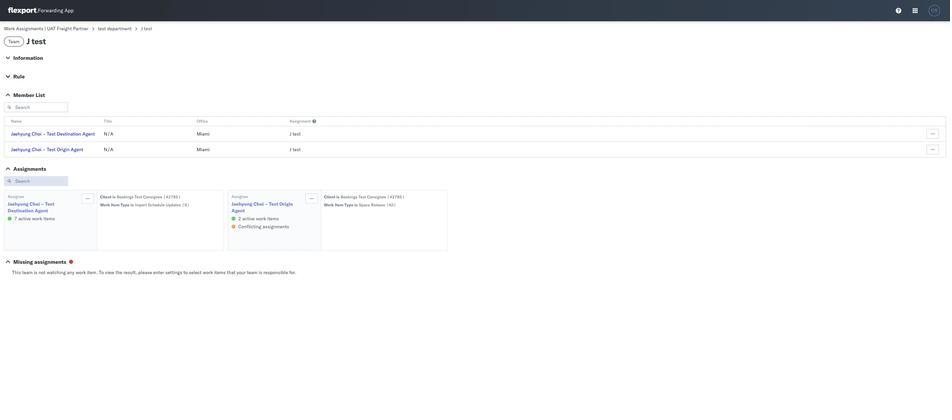 Task type: vqa. For each thing, say whether or not it's contained in the screenshot.
N/A
yes



Task type: locate. For each thing, give the bounding box(es) containing it.
0 horizontal spatial assignments
[[34, 259, 66, 265]]

2 work item type is from the left
[[324, 202, 358, 207]]

0 vertical spatial jaehyung choi - test origin agent link
[[11, 147, 83, 153]]

2 active from the left
[[242, 216, 255, 222]]

2 consignee from the left
[[367, 195, 387, 200]]

destination up the 7
[[8, 208, 34, 214]]

type left space
[[345, 202, 354, 207]]

test
[[47, 131, 56, 137], [47, 147, 56, 153], [135, 195, 142, 200], [359, 195, 366, 200], [45, 201, 54, 207], [269, 201, 278, 207]]

result,
[[124, 270, 137, 276]]

0 vertical spatial miami
[[197, 131, 210, 137]]

2 bookings from the left
[[341, 195, 358, 200]]

assignee jaehyung choi - test origin agent
[[232, 194, 293, 214]]

1 assignee from the left
[[8, 194, 24, 199]]

is
[[113, 195, 116, 200], [337, 195, 340, 200], [131, 202, 134, 207], [355, 202, 358, 207], [34, 270, 37, 276], [259, 270, 263, 276]]

1 client from the left
[[100, 195, 112, 200]]

items down 'assignee jaehyung choi - test destination agent'
[[43, 216, 55, 222]]

assignment
[[290, 119, 311, 124]]

team
[[22, 270, 33, 276], [247, 270, 258, 276]]

test department
[[98, 26, 132, 32]]

test down 'jaehyung choi - test destination agent'
[[47, 147, 56, 153]]

miami
[[197, 131, 210, 137], [197, 147, 210, 153]]

2 (42785) from the left
[[388, 195, 405, 200]]

1 vertical spatial miami
[[197, 147, 210, 153]]

work
[[32, 216, 42, 222], [256, 216, 266, 222], [76, 270, 86, 276], [203, 270, 213, 276]]

work item type is left import at the bottom left of page
[[100, 202, 134, 207]]

test up import at the bottom left of page
[[135, 195, 142, 200]]

test up space
[[359, 195, 366, 200]]

assignments for conflicting assignments
[[263, 224, 289, 230]]

assignee
[[8, 194, 24, 199], [232, 194, 248, 199]]

jaehyung choi - test destination agent link up jaehyung choi - test origin agent
[[11, 131, 95, 137]]

item left import at the bottom left of page
[[111, 202, 120, 207]]

1 horizontal spatial consignee
[[367, 195, 387, 200]]

client is bookings test consignee (42785) up import at the bottom left of page
[[100, 195, 181, 200]]

origin down 'jaehyung choi - test destination agent'
[[57, 147, 70, 153]]

assignee inside assignee jaehyung choi - test origin agent
[[232, 194, 248, 199]]

1 active from the left
[[18, 216, 31, 222]]

- up 2 active work items
[[265, 201, 268, 207]]

jaehyung inside assignee jaehyung choi - test origin agent
[[232, 201, 253, 207]]

2
[[238, 216, 241, 222]]

0 horizontal spatial bookings
[[117, 195, 134, 200]]

1 horizontal spatial work item type is
[[324, 202, 358, 207]]

jaehyung choi - test destination agent link
[[11, 131, 95, 137], [8, 201, 81, 214]]

1 type from the left
[[121, 202, 130, 207]]

miami for jaehyung choi - test origin agent
[[197, 147, 210, 153]]

choi up 7 active work items
[[30, 201, 40, 207]]

watching
[[47, 270, 66, 276]]

0 horizontal spatial (42785)
[[163, 195, 181, 200]]

0 horizontal spatial client
[[100, 195, 112, 200]]

test up jaehyung choi - test origin agent
[[47, 131, 56, 137]]

agent inside 'assignee jaehyung choi - test destination agent'
[[35, 208, 48, 214]]

work for jaehyung choi - test origin agent
[[324, 202, 334, 207]]

- down 'jaehyung choi - test destination agent'
[[43, 147, 46, 153]]

1 horizontal spatial client is bookings test consignee (42785)
[[324, 195, 405, 200]]

jaehyung choi - test origin agent link
[[11, 147, 83, 153], [232, 201, 305, 214]]

1 vertical spatial destination
[[8, 208, 34, 214]]

j
[[141, 26, 143, 32], [27, 36, 30, 46], [290, 131, 292, 137], [290, 147, 292, 153]]

0 horizontal spatial item
[[111, 202, 120, 207]]

|
[[44, 26, 46, 32]]

destination
[[57, 131, 81, 137], [8, 208, 34, 214]]

to
[[99, 270, 104, 276]]

2 item from the left
[[335, 202, 344, 207]]

conflicting assignments
[[238, 224, 289, 230]]

0 horizontal spatial origin
[[57, 147, 70, 153]]

item left space
[[335, 202, 344, 207]]

choi up jaehyung choi - test origin agent
[[32, 131, 42, 137]]

destination inside 'assignee jaehyung choi - test destination agent'
[[8, 208, 34, 214]]

client for jaehyung choi - test origin agent
[[324, 195, 336, 200]]

jaehyung inside 'assignee jaehyung choi - test destination agent'
[[8, 201, 28, 207]]

consignee up space release (all)
[[367, 195, 387, 200]]

select
[[189, 270, 202, 276]]

assignments
[[263, 224, 289, 230], [34, 259, 66, 265]]

bookings
[[117, 195, 134, 200], [341, 195, 358, 200]]

active up conflicting
[[242, 216, 255, 222]]

-
[[43, 131, 46, 137], [43, 147, 46, 153], [41, 201, 44, 207], [265, 201, 268, 207]]

assignee for jaehyung choi - test destination agent
[[8, 194, 24, 199]]

2 miami from the top
[[197, 147, 210, 153]]

agent
[[82, 131, 95, 137], [71, 147, 83, 153], [35, 208, 48, 214], [232, 208, 245, 214]]

1 horizontal spatial (42785)
[[388, 195, 405, 200]]

work
[[4, 26, 15, 32], [100, 202, 110, 207], [324, 202, 334, 207]]

client for jaehyung choi - test destination agent
[[100, 195, 112, 200]]

(42785) for jaehyung choi - test destination agent
[[163, 195, 181, 200]]

work item type is
[[100, 202, 134, 207], [324, 202, 358, 207]]

0 horizontal spatial jaehyung choi - test origin agent link
[[11, 147, 83, 153]]

the
[[116, 270, 122, 276]]

choi up 2 active work items
[[254, 201, 264, 207]]

items for 2 active work items
[[268, 216, 279, 222]]

0 vertical spatial destination
[[57, 131, 81, 137]]

this
[[12, 270, 21, 276]]

missing
[[13, 259, 33, 265]]

updates
[[166, 202, 181, 207]]

0 horizontal spatial client is bookings test consignee (42785)
[[100, 195, 181, 200]]

information
[[13, 55, 43, 61]]

jaehyung choi - test origin agent link up 2 active work items
[[232, 201, 305, 214]]

destination up jaehyung choi - test origin agent
[[57, 131, 81, 137]]

work right any
[[76, 270, 86, 276]]

1 horizontal spatial assignments
[[263, 224, 289, 230]]

1 horizontal spatial client
[[324, 195, 336, 200]]

1 n/a from the top
[[104, 131, 113, 137]]

consignee for jaehyung choi - test destination agent
[[143, 195, 162, 200]]

1 horizontal spatial origin
[[280, 201, 293, 207]]

(42785) up updates
[[163, 195, 181, 200]]

team right your
[[247, 270, 258, 276]]

0 horizontal spatial type
[[121, 202, 130, 207]]

import schedule updates (9)
[[135, 202, 190, 207]]

2 horizontal spatial work
[[324, 202, 334, 207]]

list
[[36, 92, 45, 98]]

0 horizontal spatial items
[[43, 216, 55, 222]]

client is bookings test consignee (42785) up space
[[324, 195, 405, 200]]

1 item from the left
[[111, 202, 120, 207]]

0 horizontal spatial active
[[18, 216, 31, 222]]

assignments
[[16, 26, 43, 32], [13, 166, 46, 172]]

1 vertical spatial assignments
[[34, 259, 66, 265]]

assignments up watching
[[34, 259, 66, 265]]

1 horizontal spatial type
[[345, 202, 354, 207]]

items left that
[[214, 270, 226, 276]]

2 team from the left
[[247, 270, 258, 276]]

jaehyung
[[11, 131, 31, 137], [11, 147, 31, 153], [8, 201, 28, 207], [232, 201, 253, 207]]

client
[[100, 195, 112, 200], [324, 195, 336, 200]]

2 type from the left
[[345, 202, 354, 207]]

origin
[[57, 147, 70, 153], [280, 201, 293, 207]]

0 horizontal spatial work item type is
[[100, 202, 134, 207]]

1 horizontal spatial jaehyung choi - test origin agent link
[[232, 201, 305, 214]]

test up 2 active work items
[[269, 201, 278, 207]]

that
[[227, 270, 236, 276]]

assignments up search text field
[[13, 166, 46, 172]]

0 vertical spatial assignments
[[263, 224, 289, 230]]

assignee jaehyung choi - test destination agent
[[8, 194, 54, 214]]

origin up conflicting assignments
[[280, 201, 293, 207]]

2 horizontal spatial items
[[268, 216, 279, 222]]

(42785) for jaehyung choi - test origin agent
[[388, 195, 405, 200]]

0 horizontal spatial team
[[22, 270, 33, 276]]

conflicting
[[238, 224, 262, 230]]

(42785)
[[163, 195, 181, 200], [388, 195, 405, 200]]

1 vertical spatial origin
[[280, 201, 293, 207]]

active
[[18, 216, 31, 222], [242, 216, 255, 222]]

items up conflicting assignments
[[268, 216, 279, 222]]

1 bookings from the left
[[117, 195, 134, 200]]

0 horizontal spatial assignee
[[8, 194, 24, 199]]

items
[[43, 216, 55, 222], [268, 216, 279, 222], [214, 270, 226, 276]]

this team is not watching any work item. to view the result, please enter settings to select work items that your team is responsible for.
[[12, 270, 297, 276]]

test department link
[[98, 26, 132, 32]]

work item type is left space
[[324, 202, 358, 207]]

consignee up schedule
[[143, 195, 162, 200]]

1 vertical spatial n/a
[[104, 147, 113, 153]]

team right this
[[22, 270, 33, 276]]

(42785) up (all)
[[388, 195, 405, 200]]

work assignments | uat freight partner
[[4, 26, 89, 32]]

assignee inside 'assignee jaehyung choi - test destination agent'
[[8, 194, 24, 199]]

choi
[[32, 131, 42, 137], [32, 147, 42, 153], [30, 201, 40, 207], [254, 201, 264, 207]]

2 assignee from the left
[[232, 194, 248, 199]]

type left import at the bottom left of page
[[121, 202, 130, 207]]

0 vertical spatial n/a
[[104, 131, 113, 137]]

1 (42785) from the left
[[163, 195, 181, 200]]

1 client is bookings test consignee (42785) from the left
[[100, 195, 181, 200]]

1 vertical spatial assignments
[[13, 166, 46, 172]]

j test
[[141, 26, 152, 32], [27, 36, 46, 46], [290, 131, 301, 137], [290, 147, 301, 153]]

1 horizontal spatial items
[[214, 270, 226, 276]]

0 horizontal spatial destination
[[8, 208, 34, 214]]

1 vertical spatial jaehyung choi - test destination agent link
[[8, 201, 81, 214]]

n/a
[[104, 131, 113, 137], [104, 147, 113, 153]]

1 work item type is from the left
[[100, 202, 134, 207]]

1 horizontal spatial assignee
[[232, 194, 248, 199]]

1 horizontal spatial active
[[242, 216, 255, 222]]

view
[[105, 270, 114, 276]]

consignee
[[143, 195, 162, 200], [367, 195, 387, 200]]

- up 7 active work items
[[41, 201, 44, 207]]

please
[[138, 270, 152, 276]]

0 horizontal spatial consignee
[[143, 195, 162, 200]]

item
[[111, 202, 120, 207], [335, 202, 344, 207]]

jaehyung choi - test destination agent link up 7 active work items
[[8, 201, 81, 214]]

1 horizontal spatial work
[[100, 202, 110, 207]]

to
[[184, 270, 188, 276]]

1 horizontal spatial bookings
[[341, 195, 358, 200]]

assignments down 2 active work items
[[263, 224, 289, 230]]

responsible
[[264, 270, 288, 276]]

work down 'assignee jaehyung choi - test destination agent'
[[32, 216, 42, 222]]

assignee up the 7
[[8, 194, 24, 199]]

1 consignee from the left
[[143, 195, 162, 200]]

1 miami from the top
[[197, 131, 210, 137]]

assignee up 2
[[232, 194, 248, 199]]

2 active work items
[[238, 216, 279, 222]]

2 n/a from the top
[[104, 147, 113, 153]]

2 client from the left
[[324, 195, 336, 200]]

1 horizontal spatial team
[[247, 270, 258, 276]]

1 horizontal spatial item
[[335, 202, 344, 207]]

2 client is bookings test consignee (42785) from the left
[[324, 195, 405, 200]]

jaehyung choi - test origin agent link down 'jaehyung choi - test destination agent'
[[11, 147, 83, 153]]

member list
[[13, 92, 45, 98]]

space release (all)
[[359, 202, 396, 207]]

client is bookings test consignee (42785)
[[100, 195, 181, 200], [324, 195, 405, 200]]

import
[[135, 202, 147, 207]]

test
[[98, 26, 106, 32], [144, 26, 152, 32], [32, 36, 46, 46], [293, 131, 301, 137], [293, 147, 301, 153]]

test up 7 active work items
[[45, 201, 54, 207]]

active for 2
[[242, 216, 255, 222]]

title
[[104, 119, 112, 124]]

work right select
[[203, 270, 213, 276]]

- up jaehyung choi - test origin agent
[[43, 131, 46, 137]]

forwarding
[[38, 7, 63, 14]]

type
[[121, 202, 130, 207], [345, 202, 354, 207]]

1 horizontal spatial destination
[[57, 131, 81, 137]]

assignments left |
[[16, 26, 43, 32]]

n/a for jaehyung choi - test origin agent
[[104, 147, 113, 153]]

active right the 7
[[18, 216, 31, 222]]

type for jaehyung choi - test destination agent
[[121, 202, 130, 207]]



Task type: describe. For each thing, give the bounding box(es) containing it.
items for 7 active work items
[[43, 216, 55, 222]]

miami for jaehyung choi - test destination agent
[[197, 131, 210, 137]]

team
[[8, 39, 20, 45]]

item for jaehyung choi - test origin agent
[[335, 202, 344, 207]]

(9)
[[182, 202, 190, 207]]

0 vertical spatial jaehyung choi - test destination agent link
[[11, 131, 95, 137]]

1 vertical spatial jaehyung choi - test origin agent link
[[232, 201, 305, 214]]

work up conflicting assignments
[[256, 216, 266, 222]]

department
[[107, 26, 132, 32]]

choi down 'jaehyung choi - test destination agent'
[[32, 147, 42, 153]]

release
[[371, 202, 386, 207]]

Search text field
[[4, 102, 68, 112]]

0 vertical spatial assignments
[[16, 26, 43, 32]]

(all)
[[387, 202, 396, 207]]

member
[[13, 92, 34, 98]]

item.
[[87, 270, 98, 276]]

your
[[237, 270, 246, 276]]

choi inside 'assignee jaehyung choi - test destination agent'
[[30, 201, 40, 207]]

partner
[[73, 26, 89, 32]]

item for jaehyung choi - test destination agent
[[111, 202, 120, 207]]

name
[[11, 119, 22, 124]]

7
[[14, 216, 17, 222]]

work item type is for jaehyung choi - test destination agent
[[100, 202, 134, 207]]

rule
[[13, 73, 25, 80]]

missing assignments
[[13, 259, 66, 265]]

0 vertical spatial origin
[[57, 147, 70, 153]]

bookings for jaehyung choi - test origin agent
[[341, 195, 358, 200]]

test inside 'assignee jaehyung choi - test destination agent'
[[45, 201, 54, 207]]

choi inside assignee jaehyung choi - test origin agent
[[254, 201, 264, 207]]

type for jaehyung choi - test origin agent
[[345, 202, 354, 207]]

test inside assignee jaehyung choi - test origin agent
[[269, 201, 278, 207]]

assignments for missing assignments
[[34, 259, 66, 265]]

active for 7
[[18, 216, 31, 222]]

enter
[[153, 270, 164, 276]]

forwarding app
[[38, 7, 74, 14]]

work item type is for jaehyung choi - test origin agent
[[324, 202, 358, 207]]

- inside 'assignee jaehyung choi - test destination agent'
[[41, 201, 44, 207]]

uat
[[47, 26, 56, 32]]

client is bookings test consignee (42785) for jaehyung choi - test destination agent
[[100, 195, 181, 200]]

os
[[932, 8, 939, 13]]

freight
[[57, 26, 72, 32]]

Search text field
[[4, 176, 68, 186]]

bookings for jaehyung choi - test destination agent
[[117, 195, 134, 200]]

work for jaehyung choi - test destination agent
[[100, 202, 110, 207]]

client is bookings test consignee (42785) for jaehyung choi - test origin agent
[[324, 195, 405, 200]]

for.
[[289, 270, 297, 276]]

assignee for jaehyung choi - test origin agent
[[232, 194, 248, 199]]

flexport. image
[[8, 7, 38, 14]]

consignee for jaehyung choi - test origin agent
[[367, 195, 387, 200]]

agent inside assignee jaehyung choi - test origin agent
[[232, 208, 245, 214]]

os button
[[928, 3, 943, 18]]

jaehyung choi - test origin agent
[[11, 147, 83, 153]]

- inside assignee jaehyung choi - test origin agent
[[265, 201, 268, 207]]

schedule
[[148, 202, 165, 207]]

not
[[39, 270, 46, 276]]

space
[[359, 202, 370, 207]]

work assignments | uat freight partner link
[[4, 26, 89, 32]]

jaehyung choi - test destination agent
[[11, 131, 95, 137]]

app
[[65, 7, 74, 14]]

7 active work items
[[14, 216, 55, 222]]

office
[[197, 119, 208, 124]]

1 team from the left
[[22, 270, 33, 276]]

n/a for jaehyung choi - test destination agent
[[104, 131, 113, 137]]

0 horizontal spatial work
[[4, 26, 15, 32]]

origin inside assignee jaehyung choi - test origin agent
[[280, 201, 293, 207]]

any
[[67, 270, 74, 276]]

forwarding app link
[[8, 7, 74, 14]]

settings
[[166, 270, 182, 276]]



